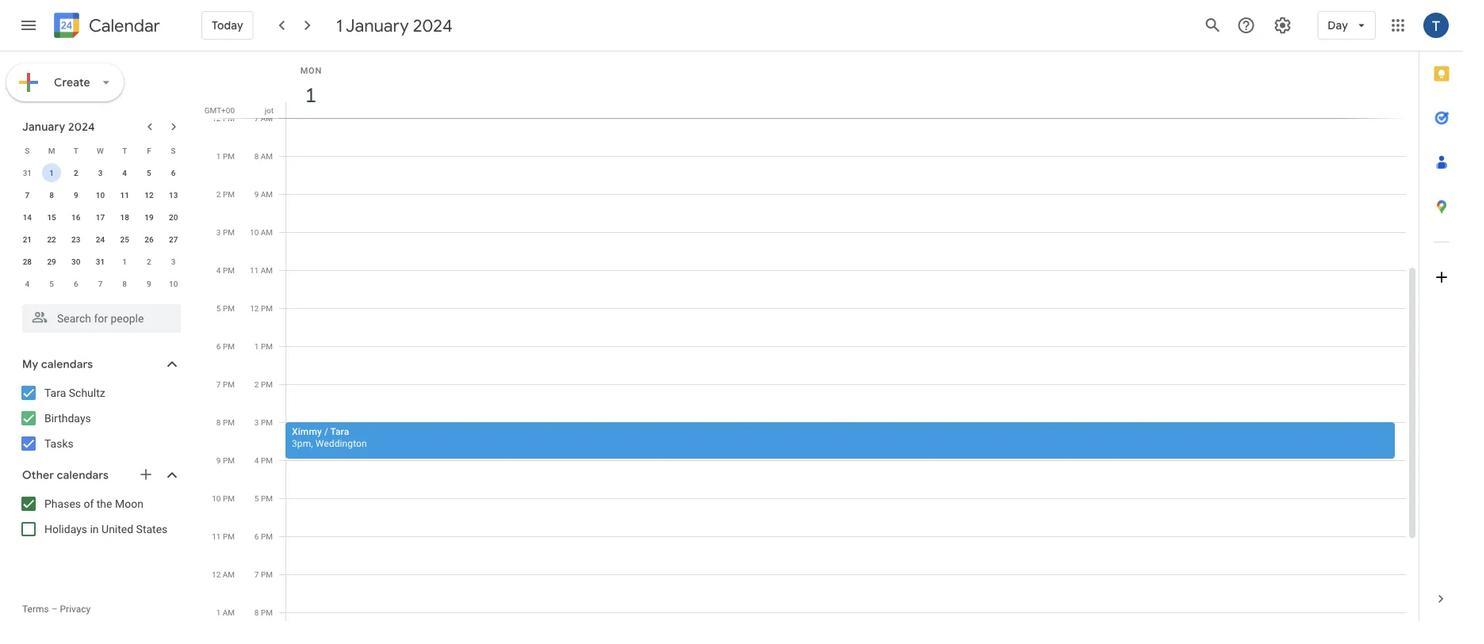 Task type: locate. For each thing, give the bounding box(es) containing it.
m
[[48, 146, 55, 155]]

0 vertical spatial 11
[[120, 190, 129, 200]]

12 pm
[[212, 113, 235, 123], [250, 304, 273, 313]]

3
[[98, 168, 103, 178], [216, 228, 221, 237], [171, 257, 176, 266], [254, 418, 259, 427]]

10 up 11 pm
[[212, 494, 221, 504]]

other
[[22, 469, 54, 483]]

row containing 4
[[15, 273, 186, 295]]

2
[[74, 168, 78, 178], [216, 190, 221, 199], [147, 257, 151, 266], [254, 380, 259, 389]]

settings menu image
[[1273, 16, 1292, 35]]

calendars up of
[[57, 469, 109, 483]]

0 vertical spatial 6 pm
[[216, 342, 235, 351]]

7 row from the top
[[15, 273, 186, 295]]

2 row from the top
[[15, 162, 186, 184]]

1 vertical spatial january
[[22, 120, 65, 134]]

1 vertical spatial 6 pm
[[254, 532, 273, 542]]

8 february element
[[115, 274, 134, 293]]

0 horizontal spatial 11
[[120, 190, 129, 200]]

9 up 16 element on the top left of page
[[74, 190, 78, 200]]

1 s from the left
[[25, 146, 30, 155]]

11
[[120, 190, 129, 200], [250, 266, 259, 275], [212, 532, 221, 542]]

0 horizontal spatial 12 pm
[[212, 113, 235, 123]]

14
[[23, 213, 32, 222]]

am for 9 am
[[261, 190, 273, 199]]

am down 8 am
[[261, 190, 273, 199]]

am up 1 am
[[223, 570, 235, 580]]

s right f
[[171, 146, 176, 155]]

phases of the moon
[[44, 498, 143, 511]]

17
[[96, 213, 105, 222]]

11 up 12 am
[[212, 532, 221, 542]]

s
[[25, 146, 30, 155], [171, 146, 176, 155]]

1
[[336, 14, 343, 36], [304, 82, 315, 108], [216, 151, 221, 161], [49, 168, 54, 178], [122, 257, 127, 266], [254, 342, 259, 351], [216, 608, 221, 618]]

0 vertical spatial 12 pm
[[212, 113, 235, 123]]

ximmy / tara 3pm , weddington
[[292, 426, 367, 449]]

8 inside "element"
[[122, 279, 127, 289]]

am for 1 am
[[223, 608, 235, 618]]

t left f
[[122, 146, 127, 155]]

31 left "1" cell
[[23, 168, 32, 178]]

row down 31 element
[[15, 273, 186, 295]]

0 vertical spatial calendars
[[41, 358, 93, 372]]

2 vertical spatial 11
[[212, 532, 221, 542]]

3 pm left 10 am
[[216, 228, 235, 237]]

12 am
[[212, 570, 235, 580]]

3 up 10 'element'
[[98, 168, 103, 178]]

2024
[[413, 14, 453, 36], [68, 120, 95, 134]]

0 vertical spatial 2 pm
[[216, 190, 235, 199]]

21 element
[[18, 230, 37, 249]]

ximmy
[[292, 426, 322, 437]]

7 pm up 9 pm
[[216, 380, 235, 389]]

12 pm left 7 am
[[212, 113, 235, 123]]

27 element
[[164, 230, 183, 249]]

mon 1
[[300, 65, 322, 108]]

10 for 10 february element on the top left of the page
[[169, 279, 178, 289]]

am for 11 am
[[261, 266, 273, 275]]

20
[[169, 213, 178, 222]]

calendars for my calendars
[[41, 358, 93, 372]]

0 horizontal spatial january
[[22, 120, 65, 134]]

13
[[169, 190, 178, 200]]

10 down 3 february "element"
[[169, 279, 178, 289]]

1 vertical spatial calendars
[[57, 469, 109, 483]]

row containing 21
[[15, 228, 186, 251]]

am down 12 am
[[223, 608, 235, 618]]

1 vertical spatial 7 pm
[[254, 570, 273, 580]]

row containing 31
[[15, 162, 186, 184]]

1 grid
[[203, 52, 1419, 622]]

8
[[254, 151, 259, 161], [49, 190, 54, 200], [122, 279, 127, 289], [216, 418, 221, 427], [254, 608, 259, 618]]

0 horizontal spatial tara
[[44, 387, 66, 400]]

11 for 11 am
[[250, 266, 259, 275]]

today button
[[201, 6, 254, 44]]

tab list
[[1419, 52, 1463, 577]]

21
[[23, 235, 32, 244]]

1 horizontal spatial 8 pm
[[254, 608, 273, 618]]

12 left 7 am
[[212, 113, 221, 123]]

mon
[[300, 65, 322, 75]]

0 horizontal spatial 3 pm
[[216, 228, 235, 237]]

5 february element
[[42, 274, 61, 293]]

terms link
[[22, 604, 49, 615]]

3 pm
[[216, 228, 235, 237], [254, 418, 273, 427]]

12 up 19
[[144, 190, 154, 200]]

row up 17 "element"
[[15, 184, 186, 206]]

day button
[[1317, 6, 1376, 44]]

10 for 10 am
[[250, 228, 259, 237]]

am down 10 am
[[261, 266, 273, 275]]

6
[[171, 168, 176, 178], [74, 279, 78, 289], [216, 342, 221, 351], [254, 532, 259, 542]]

0 vertical spatial 3 pm
[[216, 228, 235, 237]]

0 vertical spatial january
[[346, 14, 409, 36]]

3 left ximmy
[[254, 418, 259, 427]]

11 for 11 pm
[[212, 532, 221, 542]]

january 2024 grid
[[15, 140, 186, 295]]

row down 'w'
[[15, 162, 186, 184]]

calendars up tara schultz
[[41, 358, 93, 372]]

29 element
[[42, 252, 61, 271]]

today
[[212, 18, 243, 33]]

5 pm
[[216, 304, 235, 313], [254, 494, 273, 504]]

31 for 31 element
[[96, 257, 105, 266]]

0 vertical spatial tara
[[44, 387, 66, 400]]

11 for 11
[[120, 190, 129, 200]]

4 left 11 am
[[216, 266, 221, 275]]

1 vertical spatial 1 pm
[[254, 342, 273, 351]]

10 inside 'element'
[[96, 190, 105, 200]]

3pm
[[292, 438, 311, 449]]

8 down 7 am
[[254, 151, 259, 161]]

4 up 11 element
[[122, 168, 127, 178]]

0 vertical spatial 31
[[23, 168, 32, 178]]

8 up the 15 element
[[49, 190, 54, 200]]

am for 12 am
[[223, 570, 235, 580]]

0 vertical spatial 7 pm
[[216, 380, 235, 389]]

row up 31 element
[[15, 228, 186, 251]]

am
[[261, 113, 273, 123], [261, 151, 273, 161], [261, 190, 273, 199], [261, 228, 273, 237], [261, 266, 273, 275], [223, 570, 235, 580], [223, 608, 235, 618]]

0 horizontal spatial 5 pm
[[216, 304, 235, 313]]

7 right 12 am
[[254, 570, 259, 580]]

2 horizontal spatial 11
[[250, 266, 259, 275]]

31 december element
[[18, 163, 37, 182]]

4 row from the top
[[15, 206, 186, 228]]

0 horizontal spatial 31
[[23, 168, 32, 178]]

am for 7 am
[[261, 113, 273, 123]]

0 horizontal spatial 2024
[[68, 120, 95, 134]]

12 inside 12 element
[[144, 190, 154, 200]]

19 element
[[139, 208, 159, 227]]

15
[[47, 213, 56, 222]]

9 for 9 pm
[[216, 456, 221, 465]]

/
[[324, 426, 328, 437]]

10 for 10 'element'
[[96, 190, 105, 200]]

create
[[54, 75, 90, 90]]

26 element
[[139, 230, 159, 249]]

t
[[74, 146, 78, 155], [122, 146, 127, 155]]

birthdays
[[44, 412, 91, 425]]

12 element
[[139, 186, 159, 205]]

tara up birthdays
[[44, 387, 66, 400]]

27
[[169, 235, 178, 244]]

8 down "1 february" element
[[122, 279, 127, 289]]

31
[[23, 168, 32, 178], [96, 257, 105, 266]]

1 vertical spatial tara
[[330, 426, 349, 437]]

calendar heading
[[86, 15, 160, 37]]

tara up weddington
[[330, 426, 349, 437]]

0 horizontal spatial t
[[74, 146, 78, 155]]

9 up 10 am
[[254, 190, 259, 199]]

1 horizontal spatial tara
[[330, 426, 349, 437]]

1 horizontal spatial t
[[122, 146, 127, 155]]

1 pm down 11 am
[[254, 342, 273, 351]]

row up 10 'element'
[[15, 140, 186, 162]]

10
[[96, 190, 105, 200], [250, 228, 259, 237], [169, 279, 178, 289], [212, 494, 221, 504]]

0 horizontal spatial s
[[25, 146, 30, 155]]

2 t from the left
[[122, 146, 127, 155]]

1 horizontal spatial s
[[171, 146, 176, 155]]

1 vertical spatial 12 pm
[[250, 304, 273, 313]]

1 pm left 8 am
[[216, 151, 235, 161]]

2 pm
[[216, 190, 235, 199], [254, 380, 273, 389]]

1 horizontal spatial 11
[[212, 532, 221, 542]]

phases
[[44, 498, 81, 511]]

18 element
[[115, 208, 134, 227]]

6 row from the top
[[15, 251, 186, 273]]

0 vertical spatial 2024
[[413, 14, 453, 36]]

1 january 2024
[[336, 14, 453, 36]]

row
[[15, 140, 186, 162], [15, 162, 186, 184], [15, 184, 186, 206], [15, 206, 186, 228], [15, 228, 186, 251], [15, 251, 186, 273], [15, 273, 186, 295]]

other calendars
[[22, 469, 109, 483]]

12 pm down 11 am
[[250, 304, 273, 313]]

23 element
[[66, 230, 85, 249]]

am down 9 am
[[261, 228, 273, 237]]

7 down 31 element
[[98, 279, 103, 289]]

9
[[254, 190, 259, 199], [74, 190, 78, 200], [147, 279, 151, 289], [216, 456, 221, 465]]

january
[[346, 14, 409, 36], [22, 120, 65, 134]]

31 element
[[91, 252, 110, 271]]

7 pm right 12 am
[[254, 570, 273, 580]]

1 horizontal spatial 4 pm
[[254, 456, 273, 465]]

pm
[[223, 113, 235, 123], [223, 151, 235, 161], [223, 190, 235, 199], [223, 228, 235, 237], [223, 266, 235, 275], [223, 304, 235, 313], [261, 304, 273, 313], [223, 342, 235, 351], [261, 342, 273, 351], [223, 380, 235, 389], [261, 380, 273, 389], [223, 418, 235, 427], [261, 418, 273, 427], [223, 456, 235, 465], [261, 456, 273, 465], [223, 494, 235, 504], [261, 494, 273, 504], [223, 532, 235, 542], [261, 532, 273, 542], [261, 570, 273, 580], [261, 608, 273, 618]]

0 vertical spatial 4 pm
[[216, 266, 235, 275]]

3 up 10 february element on the top left of the page
[[171, 257, 176, 266]]

4 pm
[[216, 266, 235, 275], [254, 456, 273, 465]]

2 s from the left
[[171, 146, 176, 155]]

11 down 10 am
[[250, 266, 259, 275]]

5 row from the top
[[15, 228, 186, 251]]

0 horizontal spatial 1 pm
[[216, 151, 235, 161]]

1 vertical spatial 2 pm
[[254, 380, 273, 389]]

0 vertical spatial 8 pm
[[216, 418, 235, 427]]

3 row from the top
[[15, 184, 186, 206]]

9 up 10 pm
[[216, 456, 221, 465]]

10 up 11 am
[[250, 228, 259, 237]]

row group
[[15, 162, 186, 295]]

tara inside my calendars list
[[44, 387, 66, 400]]

12
[[212, 113, 221, 123], [144, 190, 154, 200], [250, 304, 259, 313], [212, 570, 221, 580]]

7 pm
[[216, 380, 235, 389], [254, 570, 273, 580]]

1 pm
[[216, 151, 235, 161], [254, 342, 273, 351]]

4
[[122, 168, 127, 178], [216, 266, 221, 275], [25, 279, 29, 289], [254, 456, 259, 465]]

0 horizontal spatial 4 pm
[[216, 266, 235, 275]]

t left 'w'
[[74, 146, 78, 155]]

10 up the 17
[[96, 190, 105, 200]]

7
[[254, 113, 259, 123], [25, 190, 29, 200], [98, 279, 103, 289], [216, 380, 221, 389], [254, 570, 259, 580]]

calendars
[[41, 358, 93, 372], [57, 469, 109, 483]]

26
[[144, 235, 154, 244]]

,
[[311, 438, 313, 449]]

11 up 18
[[120, 190, 129, 200]]

w
[[97, 146, 104, 155]]

None search field
[[0, 298, 197, 333]]

tara
[[44, 387, 66, 400], [330, 426, 349, 437]]

1 horizontal spatial 3 pm
[[254, 418, 273, 427]]

10 for 10 pm
[[212, 494, 221, 504]]

3 pm left ximmy
[[254, 418, 273, 427]]

0 horizontal spatial 8 pm
[[216, 418, 235, 427]]

row up 7 february element
[[15, 251, 186, 273]]

9 am
[[254, 190, 273, 199]]

31 down 24
[[96, 257, 105, 266]]

tasks
[[44, 437, 74, 450]]

row group containing 31
[[15, 162, 186, 295]]

am up 9 am
[[261, 151, 273, 161]]

11 inside row
[[120, 190, 129, 200]]

1 row from the top
[[15, 140, 186, 162]]

9 down 2 february "element"
[[147, 279, 151, 289]]

1 horizontal spatial 1 pm
[[254, 342, 273, 351]]

0 horizontal spatial 7 pm
[[216, 380, 235, 389]]

my calendars button
[[3, 352, 197, 377]]

8 am
[[254, 151, 273, 161]]

14 element
[[18, 208, 37, 227]]

row up 24 element
[[15, 206, 186, 228]]

6 pm
[[216, 342, 235, 351], [254, 532, 273, 542]]

am up 8 am
[[261, 113, 273, 123]]

1 vertical spatial 3 pm
[[254, 418, 273, 427]]

1 vertical spatial 11
[[250, 266, 259, 275]]

4 pm left 11 am
[[216, 266, 235, 275]]

8 pm right 1 am
[[254, 608, 273, 618]]

1 horizontal spatial 5 pm
[[254, 494, 273, 504]]

4 pm right 9 pm
[[254, 456, 273, 465]]

1 horizontal spatial 31
[[96, 257, 105, 266]]

–
[[51, 604, 58, 615]]

8 pm up 9 pm
[[216, 418, 235, 427]]

tara schultz
[[44, 387, 105, 400]]

s up "31 december" element
[[25, 146, 30, 155]]

23
[[71, 235, 80, 244]]

1 vertical spatial 31
[[96, 257, 105, 266]]

in
[[90, 523, 99, 536]]



Task type: describe. For each thing, give the bounding box(es) containing it.
12 down 11 am
[[250, 304, 259, 313]]

1 horizontal spatial 12 pm
[[250, 304, 273, 313]]

1 horizontal spatial 2024
[[413, 14, 453, 36]]

1 vertical spatial 4 pm
[[254, 456, 273, 465]]

3 inside "element"
[[171, 257, 176, 266]]

january 2024
[[22, 120, 95, 134]]

my
[[22, 358, 38, 372]]

22
[[47, 235, 56, 244]]

11 element
[[115, 186, 134, 205]]

4 right 9 pm
[[254, 456, 259, 465]]

weddington
[[315, 438, 367, 449]]

1 am
[[216, 608, 235, 618]]

my calendars
[[22, 358, 93, 372]]

7 left jot
[[254, 113, 259, 123]]

11 pm
[[212, 532, 235, 542]]

9 for 9 am
[[254, 190, 259, 199]]

holidays in united states
[[44, 523, 168, 536]]

3 left 10 am
[[216, 228, 221, 237]]

9 february element
[[139, 274, 159, 293]]

Search for people text field
[[32, 304, 171, 333]]

7 am
[[254, 113, 273, 123]]

1 inside the mon 1
[[304, 82, 315, 108]]

1 horizontal spatial 2 pm
[[254, 380, 273, 389]]

1 vertical spatial 5 pm
[[254, 494, 273, 504]]

states
[[136, 523, 168, 536]]

monday, 1 january element
[[293, 77, 329, 113]]

calendars for other calendars
[[57, 469, 109, 483]]

moon
[[115, 498, 143, 511]]

25
[[120, 235, 129, 244]]

0 horizontal spatial 6 pm
[[216, 342, 235, 351]]

22 element
[[42, 230, 61, 249]]

12 down 11 pm
[[212, 570, 221, 580]]

15 element
[[42, 208, 61, 227]]

30 element
[[66, 252, 85, 271]]

gmt+00
[[204, 105, 235, 115]]

16 element
[[66, 208, 85, 227]]

19
[[144, 213, 154, 222]]

13 element
[[164, 186, 183, 205]]

terms – privacy
[[22, 604, 91, 615]]

row containing 28
[[15, 251, 186, 273]]

1 february element
[[115, 252, 134, 271]]

1 t from the left
[[74, 146, 78, 155]]

17 element
[[91, 208, 110, 227]]

1 cell
[[39, 162, 64, 184]]

f
[[147, 146, 151, 155]]

10 february element
[[164, 274, 183, 293]]

1 horizontal spatial 6 pm
[[254, 532, 273, 542]]

20 element
[[164, 208, 183, 227]]

calendar
[[89, 15, 160, 37]]

create button
[[6, 63, 124, 101]]

24
[[96, 235, 105, 244]]

10 element
[[91, 186, 110, 205]]

1 inside cell
[[49, 168, 54, 178]]

main drawer image
[[19, 16, 38, 35]]

31 for "31 december" element
[[23, 168, 32, 178]]

terms
[[22, 604, 49, 615]]

other calendars list
[[3, 492, 197, 542]]

18
[[120, 213, 129, 222]]

0 horizontal spatial 2 pm
[[216, 190, 235, 199]]

row containing s
[[15, 140, 186, 162]]

9 for 9 february element
[[147, 279, 151, 289]]

28 element
[[18, 252, 37, 271]]

16
[[71, 213, 80, 222]]

other calendars button
[[3, 463, 197, 488]]

my calendars list
[[3, 381, 197, 457]]

row containing 14
[[15, 206, 186, 228]]

am for 8 am
[[261, 151, 273, 161]]

add other calendars image
[[138, 467, 154, 483]]

1 vertical spatial 8 pm
[[254, 608, 273, 618]]

privacy link
[[60, 604, 91, 615]]

4 down 28 element
[[25, 279, 29, 289]]

0 vertical spatial 5 pm
[[216, 304, 235, 313]]

10 am
[[250, 228, 273, 237]]

schultz
[[69, 387, 105, 400]]

8 right 1 am
[[254, 608, 259, 618]]

24 element
[[91, 230, 110, 249]]

the
[[97, 498, 112, 511]]

29
[[47, 257, 56, 266]]

am for 10 am
[[261, 228, 273, 237]]

1 horizontal spatial january
[[346, 14, 409, 36]]

1 horizontal spatial 7 pm
[[254, 570, 273, 580]]

privacy
[[60, 604, 91, 615]]

day
[[1328, 18, 1348, 33]]

7 up 9 pm
[[216, 380, 221, 389]]

calendar element
[[51, 10, 160, 44]]

11 am
[[250, 266, 273, 275]]

jot
[[265, 105, 274, 115]]

tara inside ximmy / tara 3pm , weddington
[[330, 426, 349, 437]]

holidays
[[44, 523, 87, 536]]

7 up 14 element
[[25, 190, 29, 200]]

1 vertical spatial 2024
[[68, 120, 95, 134]]

row containing 7
[[15, 184, 186, 206]]

6 february element
[[66, 274, 85, 293]]

of
[[84, 498, 94, 511]]

2 inside "element"
[[147, 257, 151, 266]]

3 february element
[[164, 252, 183, 271]]

0 vertical spatial 1 pm
[[216, 151, 235, 161]]

8 up 9 pm
[[216, 418, 221, 427]]

28
[[23, 257, 32, 266]]

7 february element
[[91, 274, 110, 293]]

10 pm
[[212, 494, 235, 504]]

9 pm
[[216, 456, 235, 465]]

united
[[102, 523, 133, 536]]

4 february element
[[18, 274, 37, 293]]

30
[[71, 257, 80, 266]]

2 february element
[[139, 252, 159, 271]]

1 column header
[[285, 52, 1406, 118]]

25 element
[[115, 230, 134, 249]]



Task type: vqa. For each thing, say whether or not it's contained in the screenshot.
1 February "ELEMENT"
yes



